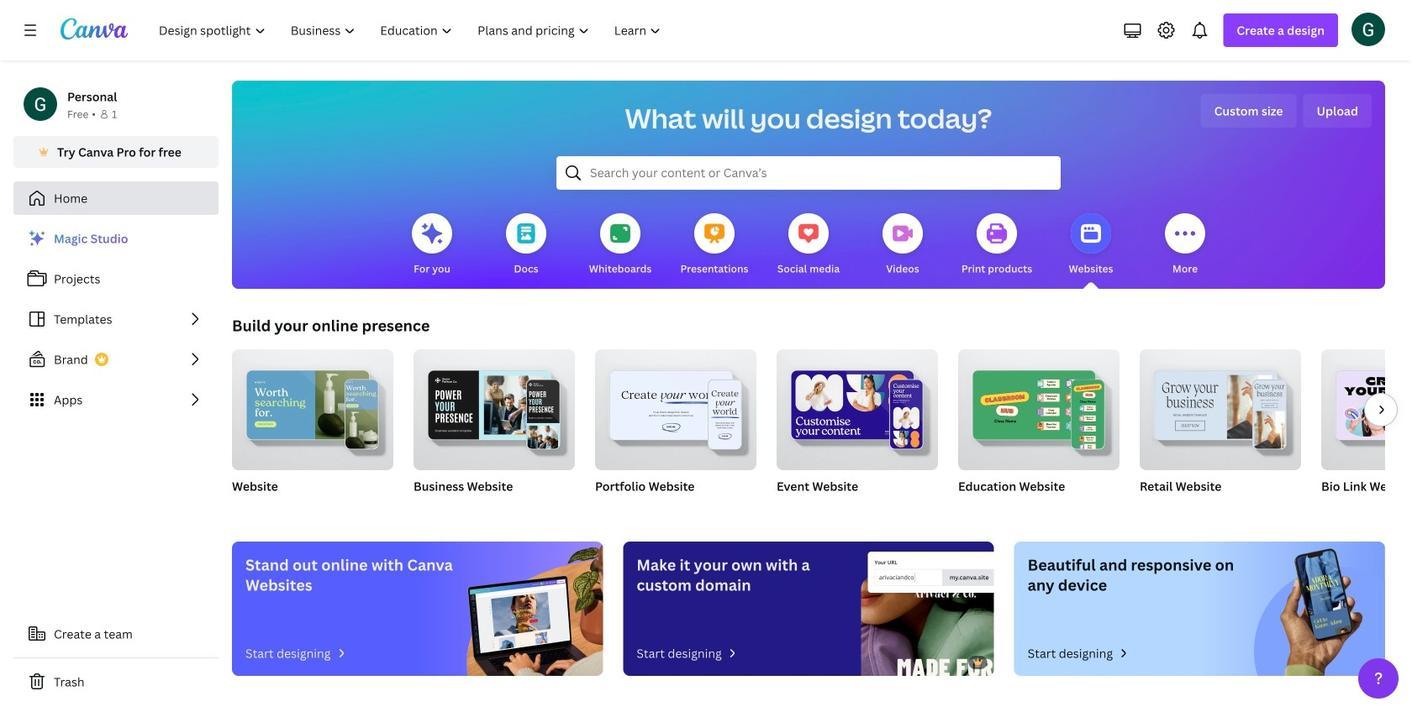 Task type: describe. For each thing, give the bounding box(es) containing it.
top level navigation element
[[148, 13, 675, 47]]

greg robinson image
[[1352, 12, 1385, 46]]



Task type: locate. For each thing, give the bounding box(es) containing it.
list
[[13, 222, 219, 417]]

None search field
[[557, 156, 1061, 190]]

group
[[232, 343, 393, 516], [232, 343, 393, 471], [414, 343, 575, 516], [414, 343, 575, 471], [595, 343, 757, 516], [595, 343, 757, 471], [777, 343, 938, 516], [777, 343, 938, 471], [958, 350, 1120, 516], [958, 350, 1120, 471], [1140, 350, 1301, 516], [1321, 350, 1412, 516]]

Search search field
[[590, 157, 1027, 189]]



Task type: vqa. For each thing, say whether or not it's contained in the screenshot.
editing inside Video timeline editing Upload your own videos or use stock content. Easily drag and drop into a timeline view with proportional scenes that you can preview right in the editor.
no



